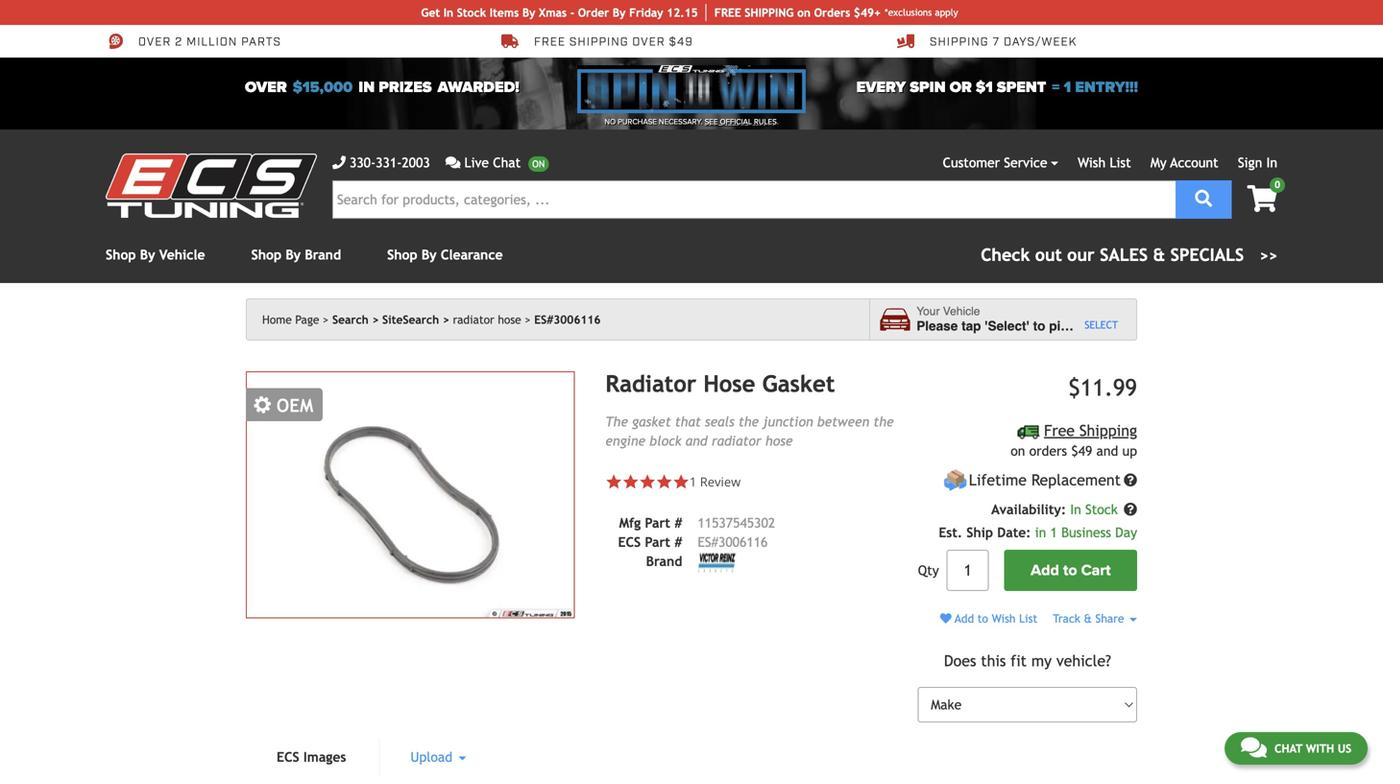 Task type: locate. For each thing, give the bounding box(es) containing it.
&
[[1153, 245, 1165, 265], [1084, 613, 1092, 626]]

by
[[522, 6, 535, 19], [613, 6, 626, 19], [140, 247, 155, 263], [286, 247, 301, 263], [422, 247, 437, 263]]

2 vertical spatial in
[[1070, 503, 1081, 518]]

1 horizontal spatial shop
[[251, 247, 282, 263]]

0 vertical spatial shipping
[[930, 34, 989, 50]]

over for over $15,000 in prizes
[[245, 79, 287, 97]]

11537545302
[[698, 516, 775, 531]]

11.99
[[1080, 375, 1137, 402]]

None text field
[[947, 551, 989, 592]]

on
[[797, 6, 811, 19], [1011, 444, 1025, 459]]

friday
[[629, 6, 663, 19]]

1 horizontal spatial in
[[1035, 526, 1046, 541]]

ecs tuning image
[[106, 154, 317, 218]]

1 vertical spatial chat
[[1275, 743, 1303, 756]]

0 vertical spatial hose
[[498, 313, 521, 327]]

heart image
[[940, 613, 952, 625]]

hose
[[703, 371, 755, 398]]

days/week
[[1004, 34, 1077, 50]]

on down free shipping image
[[1011, 444, 1025, 459]]

$49 down 12.15
[[669, 34, 693, 50]]

wish
[[1078, 155, 1106, 170], [992, 613, 1016, 626]]

gasket
[[632, 414, 671, 430]]

0 horizontal spatial the
[[739, 414, 759, 430]]

chat left 'with'
[[1275, 743, 1303, 756]]

1 review link
[[690, 473, 741, 491]]

1 horizontal spatial ecs
[[618, 535, 641, 550]]

star image up mfg
[[622, 474, 639, 491]]

ecs inside 11537545302 ecs part #
[[618, 535, 641, 550]]

part down mfg part #
[[645, 535, 670, 550]]

star image left review
[[673, 474, 690, 491]]

to left cart in the bottom right of the page
[[1063, 562, 1077, 580]]

0 vertical spatial to
[[1033, 319, 1045, 334]]

question circle image
[[1124, 474, 1137, 488]]

mfg part #
[[619, 516, 682, 531]]

1 horizontal spatial list
[[1110, 155, 1131, 170]]

to left pick
[[1033, 319, 1045, 334]]

1 vertical spatial vehicle
[[943, 305, 980, 319]]

1 vertical spatial 1
[[690, 473, 697, 491]]

availability:
[[991, 503, 1066, 518]]

free
[[534, 34, 566, 50], [1044, 422, 1075, 440]]

my
[[1151, 155, 1167, 170]]

add for add to wish list
[[955, 613, 974, 626]]

star image down block
[[656, 474, 673, 491]]

0 vertical spatial brand
[[305, 247, 341, 263]]

add right heart image
[[955, 613, 974, 626]]

0 horizontal spatial &
[[1084, 613, 1092, 626]]

free shipping image
[[1018, 426, 1040, 440]]

0 horizontal spatial in
[[443, 6, 454, 19]]

by left clearance
[[422, 247, 437, 263]]

hose left es#3006116
[[498, 313, 521, 327]]

live chat link
[[445, 153, 549, 173]]

add to cart button
[[1004, 551, 1137, 592]]

$49
[[669, 34, 693, 50], [1071, 444, 1092, 459]]

necessary.
[[659, 117, 703, 127]]

1 left review
[[690, 473, 697, 491]]

1 vertical spatial list
[[1019, 613, 1038, 626]]

2003
[[402, 155, 430, 170]]

2 star image from the left
[[656, 474, 673, 491]]

0 vertical spatial in
[[443, 6, 454, 19]]

phone image
[[332, 156, 346, 170]]

free inside "free shipping on orders $49 and up"
[[1044, 422, 1075, 440]]

chat with us link
[[1225, 733, 1368, 766]]

2 shop from the left
[[251, 247, 282, 263]]

list
[[1110, 155, 1131, 170], [1019, 613, 1038, 626]]

shipping up up
[[1080, 422, 1137, 440]]

& for sales
[[1153, 245, 1165, 265]]

1 horizontal spatial $49
[[1071, 444, 1092, 459]]

0 horizontal spatial shop
[[106, 247, 136, 263]]

0 vertical spatial stock
[[457, 6, 486, 19]]

1 horizontal spatial to
[[1033, 319, 1045, 334]]

to inside button
[[1063, 562, 1077, 580]]

shop by clearance
[[387, 247, 503, 263]]

stock left items
[[457, 6, 486, 19]]

2 vertical spatial to
[[978, 613, 988, 626]]

official
[[720, 117, 752, 127]]

ecs left images
[[277, 750, 299, 766]]

add inside button
[[1031, 562, 1059, 580]]

1 vertical spatial to
[[1063, 562, 1077, 580]]

1 vertical spatial stock
[[1085, 503, 1118, 518]]

shipping inside 'link'
[[930, 34, 989, 50]]

1 horizontal spatial free
[[1044, 422, 1075, 440]]

0 vertical spatial $49
[[669, 34, 693, 50]]

1 shop from the left
[[106, 247, 136, 263]]

hose down junction
[[765, 434, 793, 449]]

over left 2 at the left
[[138, 34, 171, 50]]

in down availability:
[[1035, 526, 1046, 541]]

1 horizontal spatial &
[[1153, 245, 1165, 265]]

your vehicle please tap 'select' to pick a vehicle
[[917, 305, 1134, 334]]

3 shop from the left
[[387, 247, 417, 263]]

radiator right sitesearch
[[453, 313, 494, 327]]

0 vertical spatial 1
[[1064, 79, 1071, 97]]

1 horizontal spatial hose
[[765, 434, 793, 449]]

0 horizontal spatial ecs
[[277, 750, 299, 766]]

list left the my
[[1110, 155, 1131, 170]]

sales & specials link
[[981, 242, 1278, 268]]

live
[[464, 155, 489, 170]]

0 vertical spatial list
[[1110, 155, 1131, 170]]

in
[[443, 6, 454, 19], [1266, 155, 1278, 170], [1070, 503, 1081, 518]]

wish right service
[[1078, 155, 1106, 170]]

es#3006116 - 11537545302 - radiator hose gasket - the gasket that seals the junction between the engine block and radiator hose - victor reinz - bmw image
[[246, 372, 575, 619]]

0 horizontal spatial hose
[[498, 313, 521, 327]]

free for shipping
[[534, 34, 566, 50]]

11537545302 ecs part #
[[618, 516, 775, 550]]

part
[[645, 516, 670, 531], [645, 535, 670, 550]]

0 horizontal spatial star image
[[606, 474, 622, 491]]

add down est. ship date: in 1 business day
[[1031, 562, 1059, 580]]

0 horizontal spatial wish
[[992, 613, 1016, 626]]

in up "business"
[[1070, 503, 1081, 518]]

1 the from the left
[[739, 414, 759, 430]]

in for availability:
[[1070, 503, 1081, 518]]

0 horizontal spatial over
[[138, 34, 171, 50]]

shipping inside "free shipping on orders $49 and up"
[[1080, 422, 1137, 440]]

0 horizontal spatial $49
[[669, 34, 693, 50]]

0 vertical spatial &
[[1153, 245, 1165, 265]]

stock for availability:
[[1085, 503, 1118, 518]]

1 vertical spatial free
[[1044, 422, 1075, 440]]

*exclusions apply link
[[885, 5, 958, 20]]

1 horizontal spatial wish
[[1078, 155, 1106, 170]]

us
[[1338, 743, 1351, 756]]

in right sign
[[1266, 155, 1278, 170]]

this
[[981, 653, 1006, 670]]

0 vertical spatial ecs
[[618, 535, 641, 550]]

0 vertical spatial vehicle
[[159, 247, 205, 263]]

2 part from the top
[[645, 535, 670, 550]]

search image
[[1195, 190, 1213, 207]]

1 star image from the left
[[622, 474, 639, 491]]

1 vertical spatial in
[[1266, 155, 1278, 170]]

ecs tuning 'spin to win' contest logo image
[[577, 65, 806, 113]]

0 vertical spatial free
[[534, 34, 566, 50]]

stock
[[457, 6, 486, 19], [1085, 503, 1118, 518]]

0 vertical spatial add
[[1031, 562, 1059, 580]]

2 star image from the left
[[639, 474, 656, 491]]

vehicle?
[[1056, 653, 1111, 670]]

sales
[[1100, 245, 1148, 265]]

items
[[490, 6, 519, 19]]

1
[[1064, 79, 1071, 97], [690, 473, 697, 491], [1050, 526, 1057, 541]]

the right seals
[[739, 414, 759, 430]]

on right ping
[[797, 6, 811, 19]]

# up es# 3006116 brand
[[674, 516, 682, 531]]

# left 'es#'
[[674, 535, 682, 550]]

0 horizontal spatial brand
[[305, 247, 341, 263]]

shop for shop by brand
[[251, 247, 282, 263]]

0 horizontal spatial radiator
[[453, 313, 494, 327]]

rules
[[754, 117, 777, 127]]

2 horizontal spatial shop
[[387, 247, 417, 263]]

1 vertical spatial shipping
[[1080, 422, 1137, 440]]

0 horizontal spatial add
[[955, 613, 974, 626]]

the
[[739, 414, 759, 430], [873, 414, 894, 430]]

1 horizontal spatial stock
[[1085, 503, 1118, 518]]

brand up page
[[305, 247, 341, 263]]

over
[[138, 34, 171, 50], [245, 79, 287, 97]]

1 horizontal spatial over
[[245, 79, 287, 97]]

vehicle up tap
[[943, 305, 980, 319]]

junction
[[763, 414, 813, 430]]

es#3006116
[[534, 313, 601, 327]]

1 vertical spatial on
[[1011, 444, 1025, 459]]

brand
[[305, 247, 341, 263], [646, 554, 682, 570]]

0 vertical spatial over
[[138, 34, 171, 50]]

0 horizontal spatial free
[[534, 34, 566, 50]]

star image down "engine"
[[606, 474, 622, 491]]

over down the parts
[[245, 79, 287, 97]]

by for shop by brand
[[286, 247, 301, 263]]

part right mfg
[[645, 516, 670, 531]]

2 horizontal spatial in
[[1266, 155, 1278, 170]]

1 horizontal spatial add
[[1031, 562, 1059, 580]]

1 vertical spatial #
[[674, 535, 682, 550]]

1 vertical spatial over
[[245, 79, 287, 97]]

free down xmas
[[534, 34, 566, 50]]

and down the that
[[686, 434, 708, 449]]

1 horizontal spatial star image
[[656, 474, 673, 491]]

day
[[1115, 526, 1137, 541]]

0 horizontal spatial list
[[1019, 613, 1038, 626]]

# inside 11537545302 ecs part #
[[674, 535, 682, 550]]

hose inside "the gasket that seals the junction between the engine block and radiator hose"
[[765, 434, 793, 449]]

vehicle down ecs tuning image
[[159, 247, 205, 263]]

shop for shop by clearance
[[387, 247, 417, 263]]

add to cart
[[1031, 562, 1111, 580]]

1 horizontal spatial shipping
[[1080, 422, 1137, 440]]

order
[[578, 6, 609, 19]]

1 vertical spatial part
[[645, 535, 670, 550]]

1 right =
[[1064, 79, 1071, 97]]

this product is lifetime replacement eligible image
[[943, 469, 967, 493]]

star image
[[606, 474, 622, 491], [639, 474, 656, 491], [673, 474, 690, 491]]

cart
[[1081, 562, 1111, 580]]

your
[[917, 305, 940, 319]]

ecs inside ecs images link
[[277, 750, 299, 766]]

& right track
[[1084, 613, 1092, 626]]

0 horizontal spatial shipping
[[930, 34, 989, 50]]

availability: in stock
[[991, 503, 1122, 518]]

vehicle
[[1090, 319, 1134, 334]]

1 horizontal spatial star image
[[639, 474, 656, 491]]

shop by brand
[[251, 247, 341, 263]]

0 horizontal spatial vehicle
[[159, 247, 205, 263]]

and
[[686, 434, 708, 449], [1096, 444, 1118, 459]]

radiator down seals
[[712, 434, 761, 449]]

shopping cart image
[[1247, 185, 1278, 212]]

wish list link
[[1078, 155, 1131, 170]]

0 vertical spatial #
[[674, 516, 682, 531]]

spin
[[910, 79, 946, 97]]

1 horizontal spatial vehicle
[[943, 305, 980, 319]]

1 vertical spatial ecs
[[277, 750, 299, 766]]

victor reinz image
[[698, 553, 736, 573]]

and left up
[[1096, 444, 1118, 459]]

wish up this
[[992, 613, 1016, 626]]

no
[[605, 117, 616, 127]]

customer service
[[943, 155, 1047, 170]]

1 horizontal spatial brand
[[646, 554, 682, 570]]

qty
[[918, 564, 939, 579]]

0 horizontal spatial stock
[[457, 6, 486, 19]]

chat with us
[[1275, 743, 1351, 756]]

stock up "business"
[[1085, 503, 1118, 518]]

to right heart image
[[978, 613, 988, 626]]

free up orders
[[1044, 422, 1075, 440]]

by up home page link
[[286, 247, 301, 263]]

in left prizes at the left top of the page
[[359, 79, 375, 97]]

1 vertical spatial &
[[1084, 613, 1092, 626]]

0 horizontal spatial to
[[978, 613, 988, 626]]

2 # from the top
[[674, 535, 682, 550]]

0 vertical spatial in
[[359, 79, 375, 97]]

brand for es# 3006116 brand
[[646, 554, 682, 570]]

2 horizontal spatial to
[[1063, 562, 1077, 580]]

spent
[[997, 79, 1046, 97]]

'select'
[[985, 319, 1030, 334]]

1 horizontal spatial chat
[[1275, 743, 1303, 756]]

1 down availability: in stock
[[1050, 526, 1057, 541]]

list left track
[[1019, 613, 1038, 626]]

3006116
[[718, 535, 768, 550]]

sign in link
[[1238, 155, 1278, 170]]

ecs down mfg
[[618, 535, 641, 550]]

1 horizontal spatial radiator
[[712, 434, 761, 449]]

a
[[1079, 319, 1086, 334]]

1 horizontal spatial the
[[873, 414, 894, 430]]

chat right live
[[493, 155, 521, 170]]

& right sales
[[1153, 245, 1165, 265]]

shipping 7 days/week link
[[897, 33, 1077, 50]]

ping
[[768, 6, 794, 19]]

$49 up "replacement"
[[1071, 444, 1092, 459]]

home page
[[262, 313, 319, 327]]

star image
[[622, 474, 639, 491], [656, 474, 673, 491]]

0 vertical spatial part
[[645, 516, 670, 531]]

1 vertical spatial hose
[[765, 434, 793, 449]]

sign
[[1238, 155, 1262, 170]]

between
[[817, 414, 869, 430]]

shipping
[[570, 34, 629, 50]]

1 # from the top
[[674, 516, 682, 531]]

2 horizontal spatial star image
[[673, 474, 690, 491]]

the right between
[[873, 414, 894, 430]]

1 vertical spatial radiator
[[712, 434, 761, 449]]

brand down mfg part #
[[646, 554, 682, 570]]

shop by vehicle
[[106, 247, 205, 263]]

1 vertical spatial add
[[955, 613, 974, 626]]

shipping down apply
[[930, 34, 989, 50]]

0 horizontal spatial and
[[686, 434, 708, 449]]

date:
[[997, 526, 1031, 541]]

brand inside es# 3006116 brand
[[646, 554, 682, 570]]

1 horizontal spatial in
[[1070, 503, 1081, 518]]

does
[[944, 653, 976, 670]]

0 horizontal spatial chat
[[493, 155, 521, 170]]

1 horizontal spatial on
[[1011, 444, 1025, 459]]

star image up mfg part #
[[639, 474, 656, 491]]

1 vertical spatial brand
[[646, 554, 682, 570]]

does this fit my vehicle?
[[944, 653, 1111, 670]]

in right the 'get'
[[443, 6, 454, 19]]

0 horizontal spatial star image
[[622, 474, 639, 491]]

$49+
[[854, 6, 881, 19]]

please
[[917, 319, 958, 334]]

1 horizontal spatial and
[[1096, 444, 1118, 459]]

by down ecs tuning image
[[140, 247, 155, 263]]

shop by brand link
[[251, 247, 341, 263]]

radiator inside "the gasket that seals the junction between the engine block and radiator hose"
[[712, 434, 761, 449]]

0 horizontal spatial on
[[797, 6, 811, 19]]

select
[[1085, 319, 1118, 331]]



Task type: vqa. For each thing, say whether or not it's contained in the screenshot.
Free in Free Shipping On Orders $49 And Up
yes



Task type: describe. For each thing, give the bounding box(es) containing it.
entry!!!
[[1075, 79, 1138, 97]]

every
[[856, 79, 906, 97]]

tap
[[962, 319, 981, 334]]

question circle image
[[1124, 503, 1137, 517]]

3 star image from the left
[[673, 474, 690, 491]]

share
[[1096, 613, 1124, 626]]

1 review
[[690, 473, 741, 491]]

2 vertical spatial 1
[[1050, 526, 1057, 541]]

images
[[303, 750, 346, 766]]

by right order
[[613, 6, 626, 19]]

clearance
[[441, 247, 503, 263]]

to for add to wish list
[[978, 613, 988, 626]]

the
[[606, 414, 628, 430]]

1 vertical spatial wish
[[992, 613, 1016, 626]]

xmas
[[539, 6, 567, 19]]

1 star image from the left
[[606, 474, 622, 491]]

vehicle inside your vehicle please tap 'select' to pick a vehicle
[[943, 305, 980, 319]]

on inside "free shipping on orders $49 and up"
[[1011, 444, 1025, 459]]

add to wish list
[[952, 613, 1038, 626]]

and inside "the gasket that seals the junction between the engine block and radiator hose"
[[686, 434, 708, 449]]

pick
[[1049, 319, 1075, 334]]

upload button
[[380, 739, 497, 777]]

0 horizontal spatial in
[[359, 79, 375, 97]]

service
[[1004, 155, 1047, 170]]

see official rules link
[[705, 116, 777, 128]]

part inside 11537545302 ecs part #
[[645, 535, 670, 550]]

in for sign
[[1266, 155, 1278, 170]]

comments image
[[445, 156, 461, 170]]

track
[[1053, 613, 1080, 626]]

0
[[1275, 179, 1280, 190]]

gasket
[[762, 371, 835, 398]]

get
[[421, 6, 440, 19]]

es# 3006116 brand
[[646, 535, 768, 570]]

search
[[332, 313, 369, 327]]

lifetime
[[969, 472, 1027, 490]]

ecs images
[[277, 750, 346, 766]]

in for get
[[443, 6, 454, 19]]

or
[[950, 79, 972, 97]]

free shipping over $49 link
[[501, 33, 693, 50]]

account
[[1170, 155, 1219, 170]]

lifetime replacement
[[969, 472, 1121, 490]]

est. ship date: in 1 business day
[[939, 526, 1137, 541]]

1 vertical spatial in
[[1035, 526, 1046, 541]]

to inside your vehicle please tap 'select' to pick a vehicle
[[1033, 319, 1045, 334]]

shop by clearance link
[[387, 247, 503, 263]]

orders
[[814, 6, 850, 19]]

0 vertical spatial radiator
[[453, 313, 494, 327]]

by left xmas
[[522, 6, 535, 19]]

0 vertical spatial on
[[797, 6, 811, 19]]

fit
[[1011, 653, 1027, 670]]

add to wish list link
[[940, 613, 1038, 626]]

prizes
[[379, 79, 432, 97]]

Search text field
[[332, 181, 1176, 219]]

radiator
[[606, 371, 696, 398]]

block
[[650, 434, 682, 449]]

sales & specials
[[1100, 245, 1244, 265]]

0 link
[[1232, 178, 1285, 214]]

over for over 2 million parts
[[138, 34, 171, 50]]

free ship ping on orders $49+ *exclusions apply
[[714, 6, 958, 19]]

add for add to cart
[[1031, 562, 1059, 580]]

customer service button
[[943, 153, 1059, 173]]

that
[[675, 414, 701, 430]]

est.
[[939, 526, 963, 541]]

brand for shop by brand
[[305, 247, 341, 263]]

apply
[[935, 7, 958, 18]]

over 2 million parts link
[[106, 33, 281, 50]]

7
[[993, 34, 1000, 50]]

radiator hose
[[453, 313, 521, 327]]

.
[[777, 117, 779, 127]]

purchase
[[618, 117, 657, 127]]

shop for shop by vehicle
[[106, 247, 136, 263]]

ship
[[967, 526, 993, 541]]

engine
[[606, 434, 646, 449]]

0 horizontal spatial 1
[[690, 473, 697, 491]]

1 part from the top
[[645, 516, 670, 531]]

ecs images link
[[246, 739, 377, 777]]

shop by vehicle link
[[106, 247, 205, 263]]

over
[[632, 34, 665, 50]]

mfg
[[619, 516, 641, 531]]

select link
[[1085, 318, 1118, 333]]

track & share button
[[1053, 613, 1137, 626]]

ship
[[745, 6, 768, 19]]

and inside "free shipping on orders $49 and up"
[[1096, 444, 1118, 459]]

$49 inside free shipping over $49 link
[[669, 34, 693, 50]]

*exclusions
[[885, 7, 932, 18]]

330-
[[350, 155, 376, 170]]

0 vertical spatial wish
[[1078, 155, 1106, 170]]

over 2 million parts
[[138, 34, 281, 50]]

live chat
[[464, 155, 521, 170]]

stock for get
[[457, 6, 486, 19]]

12.15
[[667, 6, 698, 19]]

330-331-2003 link
[[332, 153, 430, 173]]

get in stock items by xmas - order by friday 12.15
[[421, 6, 698, 19]]

home
[[262, 313, 292, 327]]

my
[[1031, 653, 1052, 670]]

free for shipping
[[1044, 422, 1075, 440]]

page
[[295, 313, 319, 327]]

2
[[175, 34, 183, 50]]

track & share
[[1053, 613, 1128, 626]]

330-331-2003
[[350, 155, 430, 170]]

million
[[186, 34, 237, 50]]

by for shop by vehicle
[[140, 247, 155, 263]]

by for shop by clearance
[[422, 247, 437, 263]]

$49 inside "free shipping on orders $49 and up"
[[1071, 444, 1092, 459]]

the gasket that seals the junction between the engine block and radiator hose
[[606, 414, 894, 449]]

comments image
[[1241, 737, 1267, 760]]

& for track
[[1084, 613, 1092, 626]]

to for add to cart
[[1063, 562, 1077, 580]]

0 vertical spatial chat
[[493, 155, 521, 170]]

2 the from the left
[[873, 414, 894, 430]]

free shipping over $49
[[534, 34, 693, 50]]

radiator hose link
[[453, 313, 531, 327]]

2 horizontal spatial 1
[[1064, 79, 1071, 97]]

up
[[1122, 444, 1137, 459]]

home page link
[[262, 313, 329, 327]]

sign in
[[1238, 155, 1278, 170]]



